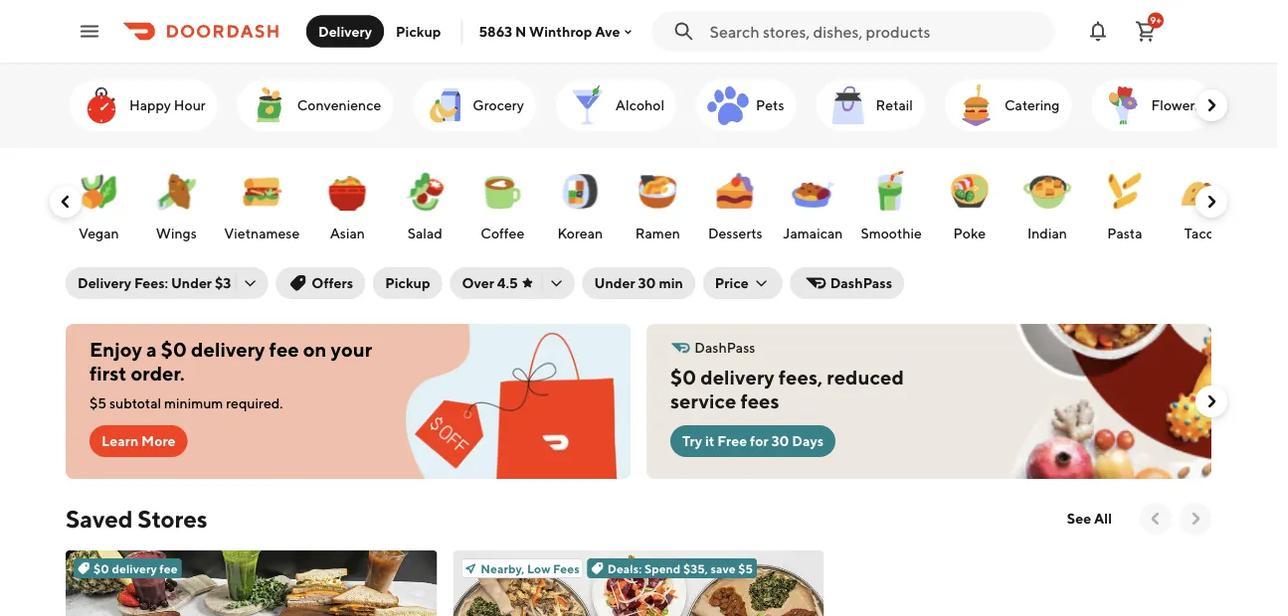 Task type: locate. For each thing, give the bounding box(es) containing it.
your
[[331, 338, 372, 362]]

korean
[[558, 225, 604, 242]]

notification bell image
[[1086, 19, 1110, 43]]

delivery up fees
[[701, 366, 775, 389]]

0 vertical spatial $0
[[161, 338, 187, 362]]

alcohol link
[[556, 80, 677, 131]]

0 vertical spatial 30
[[638, 275, 656, 292]]

see
[[1067, 511, 1092, 527]]

delivery for $0 delivery fees, reduced service fees
[[701, 366, 775, 389]]

1 vertical spatial 30
[[771, 433, 789, 450]]

1 vertical spatial $0
[[671, 366, 697, 389]]

under left min
[[595, 275, 635, 292]]

delivery up required.
[[191, 338, 265, 362]]

under
[[171, 275, 212, 292], [595, 275, 635, 292]]

happy hour image
[[78, 82, 125, 129]]

pickup right "delivery" button
[[396, 23, 441, 39]]

saved stores
[[66, 505, 207, 533]]

0 horizontal spatial $0
[[94, 562, 109, 576]]

1 vertical spatial next button of carousel image
[[1202, 192, 1222, 212]]

delivery for delivery fees: under $3
[[78, 275, 131, 292]]

1 vertical spatial pickup button
[[373, 268, 442, 299]]

try it free for 30 days button
[[671, 426, 836, 458]]

delivery left fees:
[[78, 275, 131, 292]]

fee down "stores"
[[159, 562, 178, 576]]

1 horizontal spatial $5
[[738, 562, 753, 576]]

2 next button of carousel image from the top
[[1202, 192, 1222, 212]]

delivery inside $0 delivery fees, reduced service fees
[[701, 366, 775, 389]]

grocery
[[473, 97, 524, 113]]

1 horizontal spatial delivery
[[191, 338, 265, 362]]

n
[[515, 23, 526, 40]]

dashpass
[[830, 275, 893, 292], [695, 340, 755, 356]]

2 horizontal spatial $0
[[671, 366, 697, 389]]

2 horizontal spatial delivery
[[701, 366, 775, 389]]

under inside button
[[595, 275, 635, 292]]

pickup button left 5863
[[384, 15, 453, 47]]

0 vertical spatial $5
[[90, 395, 107, 412]]

tacos
[[1185, 225, 1221, 242]]

pickup for pickup button to the top
[[396, 23, 441, 39]]

smoothie
[[861, 225, 923, 242]]

retail image
[[824, 82, 872, 129]]

1 horizontal spatial 30
[[771, 433, 789, 450]]

1 horizontal spatial previous button of carousel image
[[1146, 509, 1166, 529]]

delivery inside button
[[318, 23, 372, 39]]

$5 right save
[[738, 562, 753, 576]]

try it free for 30 days
[[682, 433, 824, 450]]

$0 inside $0 delivery fees, reduced service fees
[[671, 366, 697, 389]]

1 next button of carousel image from the top
[[1202, 96, 1222, 115]]

pickup
[[396, 23, 441, 39], [385, 275, 430, 292]]

wings
[[156, 225, 197, 242]]

open menu image
[[78, 19, 101, 43]]

0 horizontal spatial under
[[171, 275, 212, 292]]

vietnamese
[[225, 225, 300, 242]]

catering link
[[945, 80, 1072, 131]]

0 horizontal spatial delivery
[[112, 562, 157, 576]]

asian
[[330, 225, 366, 242]]

$0 delivery fees, reduced service fees
[[671, 366, 904, 413]]

$0 down saved
[[94, 562, 109, 576]]

0 horizontal spatial $5
[[90, 395, 107, 412]]

first
[[90, 362, 127, 386]]

1 horizontal spatial $0
[[161, 338, 187, 362]]

retail
[[876, 97, 913, 113]]

pickup button
[[384, 15, 453, 47], [373, 268, 442, 299]]

0 horizontal spatial delivery
[[78, 275, 131, 292]]

1 vertical spatial $5
[[738, 562, 753, 576]]

more
[[141, 433, 176, 450]]

grocery link
[[413, 80, 536, 131]]

30 right for
[[771, 433, 789, 450]]

1 vertical spatial previous button of carousel image
[[1146, 509, 1166, 529]]

delivery fees: under $3
[[78, 275, 231, 292]]

fee left on
[[269, 338, 299, 362]]

1 vertical spatial delivery
[[78, 275, 131, 292]]

desserts
[[709, 225, 763, 242]]

low
[[527, 562, 551, 576]]

see all link
[[1055, 503, 1124, 535]]

$0 up service
[[671, 366, 697, 389]]

2 under from the left
[[595, 275, 635, 292]]

next button of carousel image
[[1186, 509, 1206, 529]]

$0
[[161, 338, 187, 362], [671, 366, 697, 389], [94, 562, 109, 576]]

happy
[[129, 97, 171, 113]]

1 horizontal spatial under
[[595, 275, 635, 292]]

saved stores link
[[66, 503, 207, 535]]

see all
[[1067, 511, 1112, 527]]

3 next button of carousel image from the top
[[1202, 392, 1222, 412]]

0 vertical spatial fee
[[269, 338, 299, 362]]

$0 right a
[[161, 338, 187, 362]]

dashpass button
[[791, 268, 904, 299]]

stores
[[137, 505, 207, 533]]

0 vertical spatial pickup
[[396, 23, 441, 39]]

30 left min
[[638, 275, 656, 292]]

1 vertical spatial pickup
[[385, 275, 430, 292]]

dashpass down the smoothie
[[830, 275, 893, 292]]

catering image
[[953, 82, 1001, 129]]

1 horizontal spatial delivery
[[318, 23, 372, 39]]

price button
[[703, 268, 783, 299]]

0 horizontal spatial previous button of carousel image
[[56, 192, 76, 212]]

2 vertical spatial delivery
[[112, 562, 157, 576]]

happy hour
[[129, 97, 206, 113]]

learn more
[[101, 433, 176, 450]]

delivery inside the enjoy a $0 delivery fee on your first order. $5 subtotal minimum required.
[[191, 338, 265, 362]]

2 vertical spatial $0
[[94, 562, 109, 576]]

deals: spend $35, save $5
[[608, 562, 753, 576]]

over
[[462, 275, 494, 292]]

pets link
[[697, 80, 796, 131]]

1 horizontal spatial dashpass
[[830, 275, 893, 292]]

$5 down first
[[90, 395, 107, 412]]

ave
[[595, 23, 620, 40]]

0 horizontal spatial dashpass
[[695, 340, 755, 356]]

under left $3
[[171, 275, 212, 292]]

all
[[1094, 511, 1112, 527]]

delivery for delivery
[[318, 23, 372, 39]]

0 vertical spatial delivery
[[191, 338, 265, 362]]

$5
[[90, 395, 107, 412], [738, 562, 753, 576]]

flowers image
[[1100, 82, 1148, 129]]

0 horizontal spatial 30
[[638, 275, 656, 292]]

30
[[638, 275, 656, 292], [771, 433, 789, 450]]

2 vertical spatial next button of carousel image
[[1202, 392, 1222, 412]]

enjoy a $0 delivery fee on your first order. $5 subtotal minimum required.
[[90, 338, 372, 412]]

fees:
[[134, 275, 168, 292]]

5863 n winthrop ave
[[479, 23, 620, 40]]

winthrop
[[529, 23, 592, 40]]

dashpass up service
[[695, 340, 755, 356]]

delivery down saved stores link
[[112, 562, 157, 576]]

0 vertical spatial delivery
[[318, 23, 372, 39]]

delivery
[[191, 338, 265, 362], [701, 366, 775, 389], [112, 562, 157, 576]]

happy hour link
[[70, 80, 218, 131]]

delivery up convenience
[[318, 23, 372, 39]]

previous button of carousel image
[[56, 192, 76, 212], [1146, 509, 1166, 529]]

1 vertical spatial fee
[[159, 562, 178, 576]]

next button of carousel image
[[1202, 96, 1222, 115], [1202, 192, 1222, 212], [1202, 392, 1222, 412]]

for
[[750, 433, 769, 450]]

over 4.5 button
[[450, 268, 575, 299]]

pickup button down salad
[[373, 268, 442, 299]]

1 vertical spatial delivery
[[701, 366, 775, 389]]

under 30 min button
[[583, 268, 695, 299]]

fee
[[269, 338, 299, 362], [159, 562, 178, 576]]

1 horizontal spatial fee
[[269, 338, 299, 362]]

catering
[[1005, 97, 1060, 113]]

5863
[[479, 23, 512, 40]]

0 vertical spatial dashpass
[[830, 275, 893, 292]]

5863 n winthrop ave button
[[479, 23, 636, 40]]

pickup down salad
[[385, 275, 430, 292]]

fees
[[741, 390, 780, 413]]

min
[[659, 275, 683, 292]]

ramen
[[636, 225, 681, 242]]

reduced
[[827, 366, 904, 389]]

0 vertical spatial next button of carousel image
[[1202, 96, 1222, 115]]

save
[[711, 562, 736, 576]]



Task type: vqa. For each thing, say whether or not it's contained in the screenshot.
4.0 MI • 34 MIN
no



Task type: describe. For each thing, give the bounding box(es) containing it.
convenience link
[[238, 80, 393, 131]]

0 items, open order cart image
[[1134, 19, 1158, 43]]

pasta
[[1108, 225, 1143, 242]]

poke
[[954, 225, 987, 242]]

price
[[715, 275, 749, 292]]

$0 for $0 delivery fee
[[94, 562, 109, 576]]

under 30 min
[[595, 275, 683, 292]]

9+
[[1150, 14, 1162, 26]]

$0 delivery fee
[[94, 562, 178, 576]]

1 vertical spatial dashpass
[[695, 340, 755, 356]]

9+ button
[[1126, 11, 1166, 51]]

nearby, low fees
[[481, 562, 580, 576]]

service
[[671, 390, 737, 413]]

try
[[682, 433, 702, 450]]

deals:
[[608, 562, 642, 576]]

0 horizontal spatial fee
[[159, 562, 178, 576]]

offers
[[312, 275, 353, 292]]

jamaican
[[784, 225, 844, 242]]

pets
[[756, 97, 784, 113]]

fees,
[[779, 366, 823, 389]]

30 inside "under 30 min" button
[[638, 275, 656, 292]]

fee inside the enjoy a $0 delivery fee on your first order. $5 subtotal minimum required.
[[269, 338, 299, 362]]

free
[[718, 433, 747, 450]]

coffee
[[481, 225, 525, 242]]

retail link
[[816, 80, 925, 131]]

pickup for the bottommost pickup button
[[385, 275, 430, 292]]

$3
[[215, 275, 231, 292]]

enjoy
[[90, 338, 142, 362]]

$35,
[[683, 562, 708, 576]]

spend
[[645, 562, 681, 576]]

minimum
[[164, 395, 223, 412]]

order.
[[131, 362, 185, 386]]

convenience
[[297, 97, 381, 113]]

it
[[705, 433, 715, 450]]

convenience image
[[245, 82, 293, 129]]

$5 inside the enjoy a $0 delivery fee on your first order. $5 subtotal minimum required.
[[90, 395, 107, 412]]

offers button
[[276, 268, 365, 299]]

subtotal
[[109, 395, 161, 412]]

alcohol
[[616, 97, 665, 113]]

alcohol image
[[564, 82, 612, 129]]

a
[[146, 338, 157, 362]]

30 inside try it free for 30 days button
[[771, 433, 789, 450]]

dashpass inside button
[[830, 275, 893, 292]]

4.5
[[497, 275, 518, 292]]

learn more button
[[90, 426, 188, 458]]

hour
[[174, 97, 206, 113]]

learn
[[101, 433, 139, 450]]

0 vertical spatial previous button of carousel image
[[56, 192, 76, 212]]

delivery for $0 delivery fee
[[112, 562, 157, 576]]

0 vertical spatial pickup button
[[384, 15, 453, 47]]

1 under from the left
[[171, 275, 212, 292]]

$0 for $0 delivery fees, reduced service fees
[[671, 366, 697, 389]]

pets image
[[704, 82, 752, 129]]

fees
[[553, 562, 580, 576]]

on
[[303, 338, 327, 362]]

delivery button
[[306, 15, 384, 47]]

flowers
[[1152, 97, 1201, 113]]

Store search: begin typing to search for stores available on DoorDash text field
[[710, 20, 1043, 42]]

required.
[[226, 395, 283, 412]]

$0 inside the enjoy a $0 delivery fee on your first order. $5 subtotal minimum required.
[[161, 338, 187, 362]]

saved
[[66, 505, 133, 533]]

days
[[792, 433, 824, 450]]

nearby,
[[481, 562, 525, 576]]

vegan
[[79, 225, 119, 242]]

grocery image
[[421, 82, 469, 129]]

indian
[[1028, 225, 1068, 242]]

salad
[[408, 225, 443, 242]]

flowers link
[[1092, 80, 1213, 131]]

over 4.5
[[462, 275, 518, 292]]



